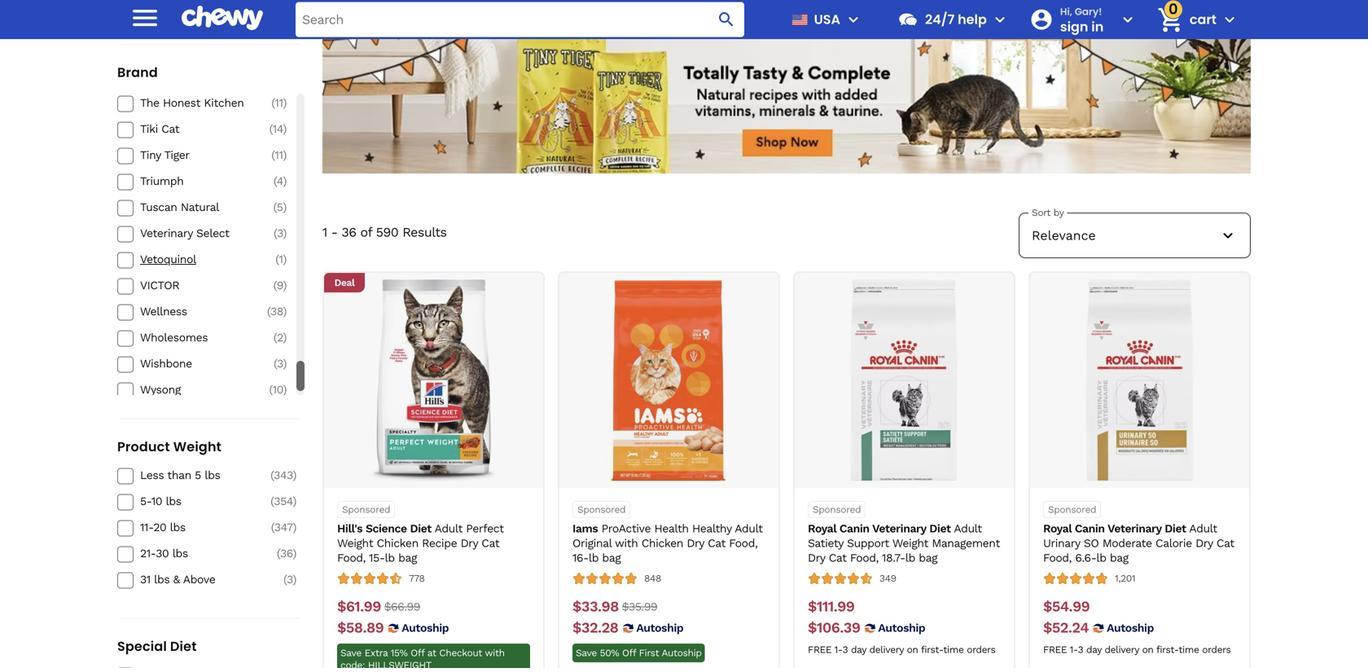 Task type: locate. For each thing, give the bounding box(es) containing it.
) for wellness
[[283, 305, 287, 318]]

royal canin veterinary diet up 'moderate'
[[1044, 522, 1187, 535]]

) for 5-10 lbs
[[293, 495, 297, 508]]

diet
[[410, 522, 432, 535], [930, 522, 951, 535], [1165, 522, 1187, 535], [170, 637, 197, 655]]

weight up 18.7-
[[893, 537, 929, 550]]

weight up less than 5 lbs link
[[173, 438, 222, 456]]

2 free from the left
[[1044, 644, 1068, 656]]

sponsored up iams at bottom left
[[578, 504, 626, 515]]

0 horizontal spatial menu image
[[129, 1, 161, 34]]

food, down healthy on the right bottom of the page
[[729, 537, 758, 550]]

( 11 ) up ( 14 )
[[272, 96, 287, 110]]

( 3 ) down "( 5 )"
[[274, 226, 287, 240]]

2 orders from the left
[[1203, 644, 1231, 656]]

4 sponsored from the left
[[1049, 504, 1097, 515]]

lb for $58.89
[[385, 551, 395, 565]]

adult up calorie
[[1190, 522, 1218, 535]]

dry inside 'adult satiety support weight management dry cat food, 18.7-lb bag'
[[808, 551, 826, 565]]

day
[[851, 644, 867, 656], [1087, 644, 1102, 656]]

( for wysong
[[269, 383, 273, 396]]

save inside save extra 15% off at checkout with code: hillsweight
[[341, 647, 362, 659]]

5 right than
[[195, 468, 201, 482]]

save left 50%
[[576, 647, 597, 659]]

adult up recipe
[[435, 522, 463, 535]]

royal canin veterinary diet adult satiety support weight management dry cat food, 18.7-lb bag image
[[804, 279, 1006, 482]]

menu image left an
[[129, 1, 161, 34]]

canin up so
[[1075, 522, 1105, 535]]

recipe
[[422, 537, 457, 550]]

food, inside adult perfect weight chicken recipe dry cat food, 15-lb bag
[[337, 551, 366, 565]]

1 horizontal spatial free
[[1044, 644, 1068, 656]]

$58.89 text field
[[337, 619, 384, 637]]

cat for $58.89
[[482, 537, 500, 550]]

1 bag from the left
[[399, 551, 417, 565]]

tiny
[[140, 148, 161, 162]]

tuscan natural
[[140, 200, 219, 214]]

lb inside the adult urinary so moderate calorie dry cat food, 6.6-lb bag
[[1097, 551, 1107, 565]]

dry inside the adult urinary so moderate calorie dry cat food, 6.6-lb bag
[[1196, 537, 1214, 550]]

orders for $52.24
[[1203, 644, 1231, 656]]

2 bag from the left
[[602, 551, 621, 565]]

day down the $52.24 'text field'
[[1087, 644, 1102, 656]]

2 horizontal spatial save
[[576, 647, 597, 659]]

canin up support
[[840, 522, 870, 535]]

5%
[[202, 13, 216, 24]]

dry down healthy on the right bottom of the page
[[687, 537, 705, 550]]

&
[[173, 573, 180, 586]]

first- for $106.39
[[921, 644, 944, 656]]

0 vertical spatial 1
[[323, 224, 327, 240]]

1 horizontal spatial delivery
[[1105, 644, 1140, 656]]

cat down perfect
[[482, 537, 500, 550]]

( 3 ) for veterinary select
[[274, 226, 287, 240]]

) for less than 5 lbs
[[293, 468, 297, 482]]

adult inside adult perfect weight chicken recipe dry cat food, 15-lb bag
[[435, 522, 463, 535]]

1 chicken from the left
[[377, 537, 419, 550]]

3 sponsored from the left
[[813, 504, 861, 515]]

adult for $52.24
[[1190, 522, 1218, 535]]

on for $54.99
[[1143, 644, 1154, 656]]

cat inside 'adult satiety support weight management dry cat food, 18.7-lb bag'
[[829, 551, 847, 565]]

2 horizontal spatial on
[[1143, 644, 1154, 656]]

)
[[283, 96, 287, 110], [283, 122, 287, 136], [283, 148, 287, 162], [283, 174, 287, 188], [283, 200, 287, 214], [283, 226, 287, 240], [283, 253, 287, 266], [283, 279, 287, 292], [283, 305, 287, 318], [283, 331, 287, 344], [283, 357, 287, 370], [283, 383, 287, 396], [293, 468, 297, 482], [293, 495, 297, 508], [293, 521, 297, 534], [293, 547, 297, 560], [293, 573, 297, 586]]

free for $106.39
[[808, 644, 832, 656]]

product
[[117, 438, 170, 456]]

5-
[[140, 495, 151, 508]]

0 horizontal spatial off
[[411, 647, 425, 659]]

lbs right 30
[[172, 547, 188, 560]]

3 bag from the left
[[919, 551, 938, 565]]

tiger
[[164, 148, 190, 162]]

4 adult from the left
[[1190, 522, 1218, 535]]

food, down support
[[851, 551, 879, 565]]

than
[[167, 468, 191, 482]]

1 sponsored from the left
[[342, 504, 390, 515]]

1 vertical spatial 5
[[195, 468, 201, 482]]

0 vertical spatial 11
[[275, 96, 283, 110]]

adult inside 'adult satiety support weight management dry cat food, 18.7-lb bag'
[[954, 522, 982, 535]]

) for veterinary select
[[283, 226, 287, 240]]

2 adult from the left
[[735, 522, 763, 535]]

( for 11-20 lbs
[[271, 521, 274, 534]]

3 adult from the left
[[954, 522, 982, 535]]

autoship right first
[[662, 647, 702, 659]]

4 bag from the left
[[1110, 551, 1129, 565]]

2 chicken from the left
[[642, 537, 684, 550]]

food, inside 'adult satiety support weight management dry cat food, 18.7-lb bag'
[[851, 551, 879, 565]]

1 free 1-3 day delivery on first-time orders from the left
[[808, 644, 996, 656]]

canin for $111.99
[[840, 522, 870, 535]]

chicken inside proactive health healthy adult original with chicken dry cat food, 16-lb bag
[[642, 537, 684, 550]]

orders for $106.39
[[967, 644, 996, 656]]

0 horizontal spatial delivery
[[870, 644, 904, 656]]

( for 31 lbs & above
[[284, 573, 287, 586]]

1 horizontal spatial 1-
[[1070, 644, 1078, 656]]

( for tiki cat
[[269, 122, 273, 136]]

11 up 4
[[275, 148, 283, 162]]

less than 5 lbs link
[[140, 468, 256, 483]]

0 horizontal spatial royal canin veterinary diet
[[808, 522, 951, 535]]

1- down $106.39 text field
[[835, 644, 843, 656]]

delivery down 349
[[870, 644, 904, 656]]

bag up the 778
[[399, 551, 417, 565]]

bag inside 'adult satiety support weight management dry cat food, 18.7-lb bag'
[[919, 551, 938, 565]]

( 11 )
[[272, 96, 287, 110], [272, 148, 287, 162]]

autoship
[[402, 621, 449, 635], [637, 621, 684, 635], [879, 621, 926, 635], [1107, 621, 1154, 635], [662, 647, 702, 659]]

2 day from the left
[[1087, 644, 1102, 656]]

triumph
[[140, 174, 184, 188]]

( for wellness
[[267, 305, 270, 318]]

cat inside adult perfect weight chicken recipe dry cat food, 15-lb bag
[[482, 537, 500, 550]]

food, inside the adult urinary so moderate calorie dry cat food, 6.6-lb bag
[[1044, 551, 1072, 565]]

special
[[117, 637, 167, 655]]

$35.99 text field
[[622, 598, 658, 616]]

2 canin from the left
[[1075, 522, 1105, 535]]

dry inside proactive health healthy adult original with chicken dry cat food, 16-lb bag
[[687, 537, 705, 550]]

1 day from the left
[[851, 644, 867, 656]]

2 sponsored from the left
[[578, 504, 626, 515]]

wishbone link
[[140, 356, 256, 371]]

sponsored up urinary
[[1049, 504, 1097, 515]]

( 4 )
[[274, 174, 287, 188]]

1 orders from the left
[[967, 644, 996, 656]]

chewy support image
[[898, 9, 919, 30]]

( for tiny tiger
[[272, 148, 275, 162]]

21-30 lbs
[[140, 547, 188, 560]]

( 3 ) down ( 36 )
[[284, 573, 297, 586]]

off right 50%
[[622, 647, 636, 659]]

( for veterinary select
[[274, 226, 277, 240]]

(
[[272, 96, 275, 110], [269, 122, 273, 136], [272, 148, 275, 162], [274, 174, 277, 188], [273, 200, 277, 214], [274, 226, 277, 240], [276, 253, 279, 266], [273, 279, 277, 292], [267, 305, 270, 318], [274, 331, 277, 344], [274, 357, 277, 370], [269, 383, 273, 396], [271, 468, 274, 482], [271, 495, 274, 508], [271, 521, 274, 534], [277, 547, 280, 560], [284, 573, 287, 586]]

delivery down 1,201
[[1105, 644, 1140, 656]]

3 lb from the left
[[906, 551, 916, 565]]

10 up '20'
[[151, 495, 162, 508]]

bag down original on the bottom
[[602, 551, 621, 565]]

cat
[[162, 122, 179, 136], [482, 537, 500, 550], [708, 537, 726, 550], [1217, 537, 1235, 550], [829, 551, 847, 565]]

cat inside tiki cat link
[[162, 122, 179, 136]]

wholesomes link
[[140, 330, 256, 345]]

( 2 )
[[274, 331, 287, 344]]

1 horizontal spatial canin
[[1075, 522, 1105, 535]]

lbs left &
[[154, 573, 170, 586]]

1 lb from the left
[[385, 551, 395, 565]]

save extra 15% off at checkout with code: hillsweight
[[341, 647, 505, 668]]

0 horizontal spatial free 1-3 day delivery on first-time orders
[[808, 644, 996, 656]]

menu image
[[129, 1, 161, 34], [844, 10, 864, 29]]

delivery for $52.24
[[1105, 644, 1140, 656]]

0 horizontal spatial 5
[[195, 468, 201, 482]]

1 horizontal spatial first-
[[1157, 644, 1179, 656]]

778
[[409, 573, 425, 584]]

royal canin veterinary diet adult urinary so moderate calorie dry cat food, 6.6-lb bag image
[[1039, 279, 1241, 482]]

support
[[847, 537, 890, 550]]

0 horizontal spatial 36
[[280, 547, 293, 560]]

1 horizontal spatial free 1-3 day delivery on first-time orders
[[1044, 644, 1231, 656]]

on
[[219, 13, 230, 24], [907, 644, 919, 656], [1143, 644, 1154, 656]]

cat right tiki
[[162, 122, 179, 136]]

royal
[[808, 522, 837, 535], [1044, 522, 1072, 535]]

autoship for $58.89
[[402, 621, 449, 635]]

less than 5 lbs
[[140, 468, 220, 482]]

Search text field
[[296, 2, 745, 37]]

lb inside adult perfect weight chicken recipe dry cat food, 15-lb bag
[[385, 551, 395, 565]]

adult inside the adult urinary so moderate calorie dry cat food, 6.6-lb bag
[[1190, 522, 1218, 535]]

36
[[342, 224, 356, 240], [280, 547, 293, 560]]

0 horizontal spatial day
[[851, 644, 867, 656]]

1 up ( 9 )
[[279, 253, 283, 266]]

0 horizontal spatial weight
[[173, 438, 222, 456]]

) for tuscan natural
[[283, 200, 287, 214]]

1 off from the left
[[411, 647, 425, 659]]

1 horizontal spatial day
[[1087, 644, 1102, 656]]

food, inside proactive health healthy adult original with chicken dry cat food, 16-lb bag
[[729, 537, 758, 550]]

dry down satiety
[[808, 551, 826, 565]]

3 down ( 36 )
[[287, 573, 293, 586]]

11 up ( 14 )
[[275, 96, 283, 110]]

chicken down the health
[[642, 537, 684, 550]]

1 delivery from the left
[[870, 644, 904, 656]]

the honest kitchen link
[[140, 96, 256, 110]]

bag right 18.7-
[[919, 551, 938, 565]]

1 11 from the top
[[275, 96, 283, 110]]

cat for $52.24
[[1217, 537, 1235, 550]]

) for the honest kitchen
[[283, 96, 287, 110]]

( for triumph
[[274, 174, 277, 188]]

royal up satiety
[[808, 522, 837, 535]]

1 horizontal spatial weight
[[337, 537, 373, 550]]

1 horizontal spatial on
[[907, 644, 919, 656]]

royal canin veterinary diet
[[808, 522, 951, 535], [1044, 522, 1187, 535]]

10 for 5-
[[151, 495, 162, 508]]

$111.99
[[808, 598, 855, 615]]

1 royal from the left
[[808, 522, 837, 535]]

weight down hill's
[[337, 537, 373, 550]]

1 horizontal spatial 10
[[273, 383, 283, 396]]

2 horizontal spatial veterinary
[[1108, 522, 1162, 535]]

with right checkout
[[485, 647, 505, 659]]

vetoquinol
[[140, 253, 196, 266]]

0 horizontal spatial 1-
[[835, 644, 843, 656]]

totally tasty & complete natural recipes with added vitamins, minerals & taurine shop now image
[[323, 37, 1251, 174]]

( 3 ) down ( 2 )
[[274, 357, 287, 370]]

royal up urinary
[[1044, 522, 1072, 535]]

1 vertical spatial with
[[485, 647, 505, 659]]

2 royal canin veterinary diet from the left
[[1044, 522, 1187, 535]]

1 horizontal spatial menu image
[[844, 10, 864, 29]]

$32.28 text field
[[573, 619, 619, 637]]

bag for $52.24
[[1110, 551, 1129, 565]]

weight
[[173, 438, 222, 456], [337, 537, 373, 550], [893, 537, 929, 550]]

adult
[[435, 522, 463, 535], [735, 522, 763, 535], [954, 522, 982, 535], [1190, 522, 1218, 535]]

autoship up first
[[637, 621, 684, 635]]

sponsored up satiety
[[813, 504, 861, 515]]

) for 21-30 lbs
[[293, 547, 297, 560]]

save up code:
[[341, 647, 362, 659]]

1 horizontal spatial 1
[[323, 224, 327, 240]]

brand
[[117, 63, 158, 81]]

1 ( 11 ) from the top
[[272, 96, 287, 110]]

wellness link
[[140, 304, 256, 319]]

1 canin from the left
[[840, 522, 870, 535]]

0 horizontal spatial canin
[[840, 522, 870, 535]]

sponsored up hill's
[[342, 504, 390, 515]]

( for the honest kitchen
[[272, 96, 275, 110]]

day down $106.39 text field
[[851, 644, 867, 656]]

1 royal canin veterinary diet from the left
[[808, 522, 951, 535]]

1 horizontal spatial chicken
[[642, 537, 684, 550]]

orders
[[967, 644, 996, 656], [1203, 644, 1231, 656]]

1 horizontal spatial time
[[1179, 644, 1200, 656]]

1 horizontal spatial with
[[615, 537, 638, 550]]

349
[[880, 573, 897, 584]]

royal canin veterinary diet for $111.99
[[808, 522, 951, 535]]

wysong link
[[140, 382, 256, 397]]

lbs down than
[[166, 495, 181, 508]]

2 first- from the left
[[1157, 644, 1179, 656]]

diet right the "special" on the left of page
[[170, 637, 197, 655]]

3 down $106.39 text field
[[843, 644, 848, 656]]

dry inside adult perfect weight chicken recipe dry cat food, 15-lb bag
[[461, 537, 478, 550]]

2 ( 11 ) from the top
[[272, 148, 287, 162]]

food, left 15-
[[337, 551, 366, 565]]

$52.24 text field
[[1044, 619, 1089, 637]]

chewy home image
[[182, 0, 263, 36]]

autoship up at
[[402, 621, 449, 635]]

2 time from the left
[[1179, 644, 1200, 656]]

0 horizontal spatial chicken
[[377, 537, 419, 550]]

bag inside adult perfect weight chicken recipe dry cat food, 15-lb bag
[[399, 551, 417, 565]]

veterinary up 18.7-
[[873, 522, 927, 535]]

cat right calorie
[[1217, 537, 1235, 550]]

11
[[275, 96, 283, 110], [275, 148, 283, 162]]

1 free from the left
[[808, 644, 832, 656]]

calorie
[[1156, 537, 1193, 550]]

0 vertical spatial with
[[615, 537, 638, 550]]

0 vertical spatial 36
[[342, 224, 356, 240]]

1- for $52.24
[[1070, 644, 1078, 656]]

11 for the honest kitchen
[[275, 96, 283, 110]]

autoship for $52.24
[[1107, 621, 1154, 635]]

0 horizontal spatial with
[[485, 647, 505, 659]]

0 horizontal spatial time
[[944, 644, 964, 656]]

( 9 )
[[273, 279, 287, 292]]

24/7 help
[[926, 10, 987, 29]]

2 royal from the left
[[1044, 522, 1072, 535]]

1 vertical spatial ( 3 )
[[274, 357, 287, 370]]

0 horizontal spatial 10
[[151, 495, 162, 508]]

veterinary up the "vetoquinol"
[[140, 226, 193, 240]]

11-
[[140, 521, 153, 534]]

dry down perfect
[[461, 537, 478, 550]]

( 11 ) up 4
[[272, 148, 287, 162]]

2 lb from the left
[[589, 551, 599, 565]]

1 1- from the left
[[835, 644, 843, 656]]

tiny tiger
[[140, 148, 190, 162]]

bag for $106.39
[[919, 551, 938, 565]]

bag inside the adult urinary so moderate calorie dry cat food, 6.6-lb bag
[[1110, 551, 1129, 565]]

1 vertical spatial 1
[[279, 253, 283, 266]]

1 adult from the left
[[435, 522, 463, 535]]

( 3 ) for wishbone
[[274, 357, 287, 370]]

healthy
[[693, 522, 732, 535]]

1- for $106.39
[[835, 644, 843, 656]]

adult right healthy on the right bottom of the page
[[735, 522, 763, 535]]

autoship down 349
[[879, 621, 926, 635]]

( for victor
[[273, 279, 277, 292]]

save 50% off first autoship
[[576, 647, 702, 659]]

18.7-
[[882, 551, 906, 565]]

cat down healthy on the right bottom of the page
[[708, 537, 726, 550]]

1- down the $52.24 'text field'
[[1070, 644, 1078, 656]]

food, for $52.24
[[1044, 551, 1072, 565]]

hi, gary! sign in
[[1061, 5, 1104, 36]]

veterinary up 'moderate'
[[1108, 522, 1162, 535]]

0 vertical spatial ( 3 )
[[274, 226, 287, 240]]

36 right -
[[342, 224, 356, 240]]

free 1-3 day delivery on first-time orders down $106.39 text field
[[808, 644, 996, 656]]

10 down 2
[[273, 383, 283, 396]]

free 1-3 day delivery on first-time orders down 1,201
[[1044, 644, 1231, 656]]

adult for $106.39
[[954, 522, 982, 535]]

veterinary select link
[[140, 226, 256, 241]]

2 free 1-3 day delivery on first-time orders from the left
[[1044, 644, 1231, 656]]

1 first- from the left
[[921, 644, 944, 656]]

food, down urinary
[[1044, 551, 1072, 565]]

free down the $52.24 'text field'
[[1044, 644, 1068, 656]]

1 horizontal spatial save
[[341, 647, 362, 659]]

1 - 36 of 590 results
[[323, 224, 447, 240]]

0 horizontal spatial first-
[[921, 644, 944, 656]]

time for $106.39
[[944, 644, 964, 656]]

victor
[[140, 279, 179, 292]]

menu image right usa
[[844, 10, 864, 29]]

0 horizontal spatial orders
[[967, 644, 996, 656]]

( 3 )
[[274, 226, 287, 240], [274, 357, 287, 370], [284, 573, 297, 586]]

) for 31 lbs & above
[[293, 573, 297, 586]]

1 horizontal spatial off
[[622, 647, 636, 659]]

lbs right '20'
[[170, 521, 186, 534]]

2 horizontal spatial weight
[[893, 537, 929, 550]]

( 11 ) for tiny tiger
[[272, 148, 287, 162]]

autoship for $106.39
[[879, 621, 926, 635]]

diet up recipe
[[410, 522, 432, 535]]

) for wishbone
[[283, 357, 287, 370]]

0 vertical spatial 10
[[273, 383, 283, 396]]

3 down "( 5 )"
[[277, 226, 283, 240]]

4 lb from the left
[[1097, 551, 1107, 565]]

every
[[233, 13, 257, 24]]

38
[[270, 305, 283, 318]]

off left at
[[411, 647, 425, 659]]

with down the proactive
[[615, 537, 638, 550]]

royal canin veterinary diet up support
[[808, 522, 951, 535]]

adult satiety support weight management dry cat food, 18.7-lb bag
[[808, 522, 1000, 565]]

iams proactive health healthy adult original with chicken dry cat food, 16-lb bag image
[[568, 279, 770, 482]]

3 for 31 lbs & above
[[287, 573, 293, 586]]

3 for veterinary select
[[277, 226, 283, 240]]

time
[[944, 644, 964, 656], [1179, 644, 1200, 656]]

free down $106.39 text field
[[808, 644, 832, 656]]

dry right calorie
[[1196, 537, 1214, 550]]

1 horizontal spatial royal canin veterinary diet
[[1044, 522, 1187, 535]]

2 11 from the top
[[275, 148, 283, 162]]

$33.98 text field
[[573, 598, 619, 616]]

lb inside 'adult satiety support weight management dry cat food, 18.7-lb bag'
[[906, 551, 916, 565]]

bag down 'moderate'
[[1110, 551, 1129, 565]]

0 horizontal spatial free
[[808, 644, 832, 656]]

2 delivery from the left
[[1105, 644, 1140, 656]]

cat down satiety
[[829, 551, 847, 565]]

10 for (
[[273, 383, 283, 396]]

1 horizontal spatial royal
[[1044, 522, 1072, 535]]

5 down 4
[[277, 200, 283, 214]]

first- for $52.24
[[1157, 644, 1179, 656]]

1 horizontal spatial veterinary
[[873, 522, 927, 535]]

sponsored for $32.28
[[578, 504, 626, 515]]

1 horizontal spatial 5
[[277, 200, 283, 214]]

perfect
[[466, 522, 504, 535]]

cat inside the adult urinary so moderate calorie dry cat food, 6.6-lb bag
[[1217, 537, 1235, 550]]

( for vetoquinol
[[276, 253, 279, 266]]

tiny tiger link
[[140, 148, 256, 163]]

36 down ( 347 )
[[280, 547, 293, 560]]

1 vertical spatial 10
[[151, 495, 162, 508]]

2 vertical spatial ( 3 )
[[284, 573, 297, 586]]

5-10 lbs link
[[140, 494, 256, 509]]

1 left -
[[323, 224, 327, 240]]

3 down ( 2 )
[[277, 357, 283, 370]]

adult up management on the bottom right
[[954, 522, 982, 535]]

submit search image
[[717, 10, 737, 29]]

( for 5-10 lbs
[[271, 495, 274, 508]]

save left an
[[139, 13, 160, 24]]

bag
[[399, 551, 417, 565], [602, 551, 621, 565], [919, 551, 938, 565], [1110, 551, 1129, 565]]

honest
[[163, 96, 200, 110]]

1 time from the left
[[944, 644, 964, 656]]

Product search field
[[296, 2, 745, 37]]

first-
[[921, 644, 944, 656], [1157, 644, 1179, 656]]

$61.99 text field
[[337, 598, 381, 616]]

sponsored
[[342, 504, 390, 515], [578, 504, 626, 515], [813, 504, 861, 515], [1049, 504, 1097, 515]]

2 1- from the left
[[1070, 644, 1078, 656]]

adult inside proactive health healthy adult original with chicken dry cat food, 16-lb bag
[[735, 522, 763, 535]]

1 horizontal spatial orders
[[1203, 644, 1231, 656]]

0 vertical spatial ( 11 )
[[272, 96, 287, 110]]

( 3 ) for 31 lbs & above
[[284, 573, 297, 586]]

( for 21-30 lbs
[[277, 547, 280, 560]]

food, for $58.89
[[337, 551, 366, 565]]

day for $106.39
[[851, 644, 867, 656]]

tiki
[[140, 122, 158, 136]]

0 horizontal spatial royal
[[808, 522, 837, 535]]

lbs up 5-10 lbs link
[[205, 468, 220, 482]]

5
[[277, 200, 283, 214], [195, 468, 201, 482]]

1 vertical spatial ( 11 )
[[272, 148, 287, 162]]

chicken down science
[[377, 537, 419, 550]]

autoship down 1,201
[[1107, 621, 1154, 635]]

veterinary
[[140, 226, 193, 240], [873, 522, 927, 535], [1108, 522, 1162, 535]]

cart link
[[1151, 0, 1217, 39]]

management
[[932, 537, 1000, 550]]

1 vertical spatial 11
[[275, 148, 283, 162]]



Task type: describe. For each thing, give the bounding box(es) containing it.
lbs for 11-20 lbs
[[170, 521, 186, 534]]

20
[[153, 521, 166, 534]]

diet up calorie
[[1165, 522, 1187, 535]]

of
[[361, 224, 372, 240]]

$66.99 text field
[[384, 598, 420, 616]]

so
[[1084, 537, 1100, 550]]

) for triumph
[[283, 174, 287, 188]]

590
[[376, 224, 399, 240]]

11 for tiny tiger
[[275, 148, 283, 162]]

1,201
[[1115, 573, 1136, 584]]

tiki cat link
[[140, 122, 256, 136]]

sponsored for $52.24
[[1049, 504, 1097, 515]]

11-20 lbs
[[140, 521, 186, 534]]

victor link
[[140, 278, 256, 293]]

3 down the $52.24 'text field'
[[1078, 644, 1084, 656]]

cart menu image
[[1221, 10, 1240, 29]]

results
[[403, 224, 447, 240]]

$61.99
[[337, 598, 381, 615]]

) for 11-20 lbs
[[293, 521, 297, 534]]

free for $52.24
[[1044, 644, 1068, 656]]

bag for $58.89
[[399, 551, 417, 565]]

adult urinary so moderate calorie dry cat food, 6.6-lb bag
[[1044, 522, 1235, 565]]

kitchen
[[204, 96, 244, 110]]

) for victor
[[283, 279, 287, 292]]

( 5 )
[[273, 200, 287, 214]]

royal for $111.99
[[808, 522, 837, 535]]

items image
[[1156, 5, 1185, 34]]

lb for $106.39
[[906, 551, 916, 565]]

day for $52.24
[[1087, 644, 1102, 656]]

0 vertical spatial 5
[[277, 200, 283, 214]]

$35.99
[[622, 600, 658, 614]]

hillsweight
[[368, 660, 432, 668]]

order!
[[260, 13, 286, 24]]

24/7 help link
[[891, 0, 987, 39]]

lb inside proactive health healthy adult original with chicken dry cat food, 16-lb bag
[[589, 551, 599, 565]]

( for wishbone
[[274, 357, 277, 370]]

-
[[331, 224, 338, 240]]

product weight
[[117, 438, 222, 456]]

canin for $54.99
[[1075, 522, 1105, 535]]

2 off from the left
[[622, 647, 636, 659]]

the
[[140, 96, 159, 110]]

free 1-3 day delivery on first-time orders for $106.39
[[808, 644, 996, 656]]

on for $111.99
[[907, 644, 919, 656]]

30
[[156, 547, 169, 560]]

3 for wishbone
[[277, 357, 283, 370]]

21-30 lbs link
[[140, 546, 256, 561]]

veterinary select
[[140, 226, 229, 240]]

dry for $58.89
[[461, 537, 478, 550]]

343
[[274, 468, 293, 482]]

$33.98 $35.99
[[573, 598, 658, 615]]

dry for $52.24
[[1196, 537, 1214, 550]]

autoship for $32.28
[[637, 621, 684, 635]]

hill's
[[337, 522, 363, 535]]

2
[[277, 331, 283, 344]]

royal for $54.99
[[1044, 522, 1072, 535]]

16-
[[573, 551, 589, 565]]

$32.28
[[573, 619, 619, 636]]

save for $33.98
[[576, 647, 597, 659]]

first
[[639, 647, 659, 659]]

0 horizontal spatial save
[[139, 13, 160, 24]]

0 horizontal spatial on
[[219, 13, 230, 24]]

checkout
[[439, 647, 482, 659]]

( 36 )
[[277, 547, 297, 560]]

usa
[[814, 10, 841, 29]]

royal canin veterinary diet for $54.99
[[1044, 522, 1187, 535]]

31 lbs & above
[[140, 573, 215, 586]]

$54.99 text field
[[1044, 598, 1090, 616]]

chicken inside adult perfect weight chicken recipe dry cat food, 15-lb bag
[[377, 537, 419, 550]]

select
[[196, 226, 229, 240]]

original
[[573, 537, 612, 550]]

cat inside proactive health healthy adult original with chicken dry cat food, 16-lb bag
[[708, 537, 726, 550]]

weight inside adult perfect weight chicken recipe dry cat food, 15-lb bag
[[337, 537, 373, 550]]

lbs for 21-30 lbs
[[172, 547, 188, 560]]

deal
[[335, 277, 355, 288]]

time for $52.24
[[1179, 644, 1200, 656]]

( for wholesomes
[[274, 331, 277, 344]]

31
[[140, 573, 151, 586]]

help menu image
[[991, 10, 1010, 29]]

triumph link
[[140, 174, 256, 189]]

hill's science diet adult perfect weight chicken recipe dry cat food, 15-lb bag image
[[333, 279, 535, 482]]

above
[[183, 573, 215, 586]]

adult perfect weight chicken recipe dry cat food, 15-lb bag
[[337, 522, 504, 565]]

$111.99 text field
[[808, 598, 855, 616]]

( for less than 5 lbs
[[271, 468, 274, 482]]

save for $61.99
[[341, 647, 362, 659]]

14
[[273, 122, 283, 136]]

with inside save extra 15% off at checkout with code: hillsweight
[[485, 647, 505, 659]]

sign
[[1061, 17, 1089, 36]]

less
[[140, 468, 164, 482]]

( 14 )
[[269, 122, 287, 136]]

21-
[[140, 547, 156, 560]]

sponsored for $58.89
[[342, 504, 390, 515]]

diet up management on the bottom right
[[930, 522, 951, 535]]

1 vertical spatial 36
[[280, 547, 293, 560]]

31 lbs & above link
[[140, 572, 256, 587]]

iams
[[573, 522, 598, 535]]

extra
[[177, 13, 199, 24]]

$66.99
[[384, 600, 420, 614]]

menu image inside usa dropdown button
[[844, 10, 864, 29]]

) for tiki cat
[[283, 122, 287, 136]]

hi,
[[1061, 5, 1073, 18]]

lb for $52.24
[[1097, 551, 1107, 565]]

account menu image
[[1119, 10, 1138, 29]]

wishbone
[[140, 357, 192, 370]]

special diet
[[117, 637, 197, 655]]

at
[[428, 647, 436, 659]]

( 11 ) for the honest kitchen
[[272, 96, 287, 110]]

sponsored for $106.39
[[813, 504, 861, 515]]

wellness
[[140, 305, 187, 318]]

hill's science diet
[[337, 522, 432, 535]]

$33.98
[[573, 598, 619, 615]]

cart
[[1190, 10, 1217, 29]]

code:
[[341, 660, 365, 668]]

usa button
[[785, 0, 864, 39]]

the honest kitchen
[[140, 96, 244, 110]]

with inside proactive health healthy adult original with chicken dry cat food, 16-lb bag
[[615, 537, 638, 550]]

weight inside 'adult satiety support weight management dry cat food, 18.7-lb bag'
[[893, 537, 929, 550]]

lbs for 5-10 lbs
[[166, 495, 181, 508]]

1 horizontal spatial 36
[[342, 224, 356, 240]]

extra
[[365, 647, 388, 659]]

adult for $58.89
[[435, 522, 463, 535]]

bag inside proactive health healthy adult original with chicken dry cat food, 16-lb bag
[[602, 551, 621, 565]]

) for tiny tiger
[[283, 148, 287, 162]]

save an extra 5% on every order!
[[139, 13, 286, 24]]

cat for $106.39
[[829, 551, 847, 565]]

science
[[366, 522, 407, 535]]

$52.24
[[1044, 619, 1089, 636]]

food, for $106.39
[[851, 551, 879, 565]]

( 354 )
[[271, 495, 297, 508]]

) for wholesomes
[[283, 331, 287, 344]]

) for vetoquinol
[[283, 253, 287, 266]]

848
[[644, 573, 662, 584]]

0 horizontal spatial veterinary
[[140, 226, 193, 240]]

$58.89
[[337, 619, 384, 636]]

veterinary for $111.99
[[873, 522, 927, 535]]

$61.99 $66.99
[[337, 598, 420, 615]]

) for wysong
[[283, 383, 287, 396]]

$106.39 text field
[[808, 619, 861, 637]]

off inside save extra 15% off at checkout with code: hillsweight
[[411, 647, 425, 659]]

delivery for $106.39
[[870, 644, 904, 656]]

free 1-3 day delivery on first-time orders for $52.24
[[1044, 644, 1231, 656]]

( 343 )
[[271, 468, 297, 482]]

help
[[958, 10, 987, 29]]

dry for $106.39
[[808, 551, 826, 565]]

veterinary for $54.99
[[1108, 522, 1162, 535]]

( for tuscan natural
[[273, 200, 277, 214]]

0 horizontal spatial 1
[[279, 253, 283, 266]]

satiety
[[808, 537, 844, 550]]

( 1 )
[[276, 253, 287, 266]]



Task type: vqa. For each thing, say whether or not it's contained in the screenshot.


